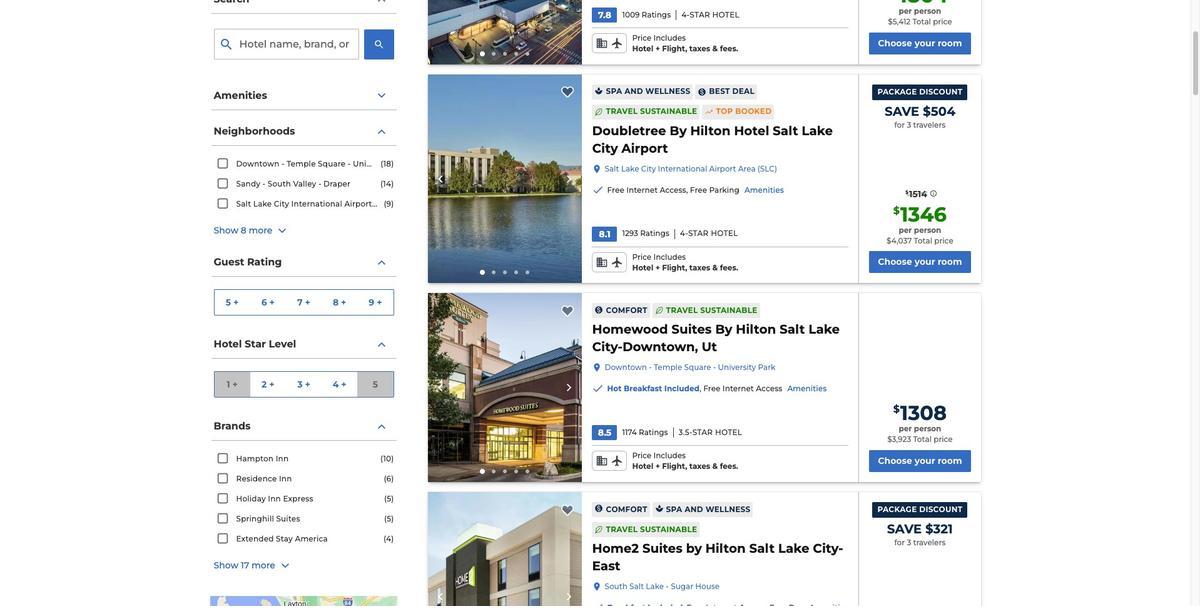 Task type: vqa. For each thing, say whether or not it's contained in the screenshot.


Task type: locate. For each thing, give the bounding box(es) containing it.
go to image #1 image for save $504
[[480, 270, 485, 275]]

$ for 1514
[[906, 189, 909, 195]]

comfort up homewood
[[606, 306, 648, 315]]

guest rating
[[214, 256, 282, 268]]

1 package from the top
[[878, 87, 918, 96]]

2 vertical spatial choose
[[879, 455, 913, 466]]

1 taxes from the top
[[690, 44, 711, 53]]

0 vertical spatial price
[[934, 17, 953, 26]]

2 fees. from the top
[[720, 263, 739, 272]]

holiday
[[236, 494, 266, 503]]

total right $5,412
[[913, 17, 932, 26]]

3 your from the top
[[915, 455, 936, 466]]

parking
[[710, 185, 740, 195]]

5
[[226, 296, 231, 308], [373, 378, 378, 390]]

+ right 4 at the left
[[341, 378, 347, 390]]

(6)
[[384, 474, 394, 483]]

1 vertical spatial 4-
[[680, 229, 689, 238]]

person
[[915, 6, 942, 16], [915, 225, 942, 235], [915, 424, 942, 433]]

1 horizontal spatial downtown - temple square - university park
[[605, 363, 776, 372]]

east
[[593, 558, 621, 573]]

0 vertical spatial go to image #3 image
[[503, 52, 507, 56]]

inn up 'holiday inn express'
[[279, 474, 292, 483]]

go to image #2 image for save $504
[[492, 271, 496, 274]]

3 photo carousel region from the top
[[428, 293, 583, 482]]

lake inside doubletree by hilton hotel salt lake city airport
[[802, 123, 833, 138]]

person inside $ 1308 per person $3,923 total price
[[915, 424, 942, 433]]

more right 17 on the left of the page
[[252, 560, 275, 571]]

3 price includes hotel + flight, taxes & fees. from the top
[[633, 451, 739, 471]]

1 for 3 travelers from the top
[[895, 120, 946, 129]]

2 discount from the top
[[920, 505, 963, 514]]

temple up valley
[[287, 159, 316, 168]]

0 vertical spatial package discount
[[878, 87, 963, 96]]

1 vertical spatial airport
[[710, 164, 737, 173]]

3 go to image #3 image from the top
[[503, 470, 507, 473]]

room
[[938, 37, 963, 49], [938, 256, 963, 268], [938, 455, 963, 466]]

2 comfort from the top
[[606, 504, 648, 514]]

discount up "$321"
[[920, 505, 963, 514]]

for down save $504
[[895, 120, 905, 129]]

3 choose your room from the top
[[879, 455, 963, 466]]

2 +
[[262, 378, 275, 390]]

2 vertical spatial hilton
[[706, 541, 746, 556]]

go to image #5 image
[[526, 52, 530, 56], [526, 271, 530, 274], [526, 470, 530, 473]]

0 vertical spatial go to image #1 image
[[480, 51, 485, 56]]

1 for from the top
[[895, 120, 905, 129]]

+ right 6
[[270, 296, 275, 308]]

2 vertical spatial fees.
[[720, 462, 739, 471]]

2 for 3 travelers from the top
[[895, 538, 946, 547]]

go to image #4 image
[[515, 52, 518, 56], [515, 271, 518, 274], [515, 470, 518, 473]]

go to image #3 image
[[503, 52, 507, 56], [503, 271, 507, 274], [503, 470, 507, 473]]

0 vertical spatial wellness
[[646, 87, 691, 96]]

0 vertical spatial airport
[[622, 141, 668, 156]]

0 vertical spatial salt lake city international airport area (slc)
[[605, 164, 778, 173]]

suites up stay
[[276, 514, 300, 523]]

1 comfort from the top
[[606, 306, 648, 315]]

0 vertical spatial downtown
[[236, 159, 280, 168]]

2 package from the top
[[878, 505, 918, 514]]

temple for (14)
[[287, 159, 316, 168]]

3 person from the top
[[915, 424, 942, 433]]

2 price from the top
[[633, 252, 652, 262]]

your
[[915, 37, 936, 49], [915, 256, 936, 268], [915, 455, 936, 466]]

salt inside homewood suites by hilton salt lake city-downtown, ut
[[780, 322, 805, 337]]

1 vertical spatial person
[[915, 225, 942, 235]]

star
[[690, 10, 711, 19], [689, 229, 709, 238], [245, 338, 266, 350], [693, 428, 713, 437]]

ratings right 1009
[[642, 10, 671, 19]]

square
[[318, 159, 346, 168], [685, 363, 712, 372]]

0 vertical spatial per
[[899, 6, 913, 16]]

0 vertical spatial square
[[318, 159, 346, 168]]

your for 1308
[[915, 455, 936, 466]]

1 choose your room from the top
[[879, 37, 963, 49]]

0 vertical spatial spa and wellness
[[606, 87, 691, 96]]

0 vertical spatial includes
[[654, 33, 686, 43]]

2 vertical spatial choose your room button
[[870, 450, 971, 472]]

package up save $321
[[878, 505, 918, 514]]

4- right '1009 ratings'
[[682, 10, 690, 19]]

$ inside '$ 1514'
[[906, 189, 909, 195]]

0 horizontal spatial university
[[353, 159, 392, 168]]

travel sustainable up homewood suites by hilton salt lake city-downtown, ut
[[667, 306, 758, 315]]

flight, down 1293 ratings
[[663, 263, 688, 272]]

1 go to image #2 image from the top
[[492, 52, 496, 56]]

1 discount from the top
[[920, 87, 963, 96]]

3 inside button
[[298, 378, 303, 390]]

- up draper
[[348, 159, 351, 168]]

photo carousel region for per person
[[428, 293, 583, 482]]

your down $ 1308 per person $3,923 total price
[[915, 455, 936, 466]]

university up (14) in the top of the page
[[353, 159, 392, 168]]

amenities button
[[211, 82, 397, 110]]

0 vertical spatial spa
[[606, 87, 623, 96]]

2 go to image #3 image from the top
[[503, 271, 507, 274]]

hilton for by
[[736, 322, 777, 337]]

7 +
[[297, 296, 311, 308]]

3 flight, from the top
[[663, 462, 688, 471]]

package
[[878, 87, 918, 96], [878, 505, 918, 514]]

price inside $ 1346 per person $4,037 total price
[[935, 236, 954, 245]]

2 per from the top
[[899, 225, 913, 235]]

total inside $ 1308 per person $3,923 total price
[[914, 435, 932, 444]]

1 horizontal spatial city-
[[813, 541, 844, 556]]

star down free internet access, free parking amenities
[[689, 229, 709, 238]]

2 property building image from the top
[[428, 293, 583, 482]]

ratings for 1308
[[639, 428, 668, 437]]

your down per person $5,412 total price
[[915, 37, 936, 49]]

square for amenities
[[685, 363, 712, 372]]

2 taxes from the top
[[690, 263, 711, 272]]

3 go to image #2 image from the top
[[492, 470, 496, 473]]

lake
[[802, 123, 833, 138], [622, 164, 640, 173], [253, 199, 272, 208], [809, 322, 840, 337], [779, 541, 810, 556], [646, 582, 664, 591]]

travel up 'doubletree'
[[606, 107, 638, 116]]

travel sustainable for by
[[606, 107, 698, 116]]

0 vertical spatial park
[[395, 159, 412, 168]]

show 17 more
[[214, 560, 275, 571]]

3 price from the top
[[633, 451, 652, 460]]

3 for save $321
[[907, 538, 912, 547]]

travel sustainable up home2
[[606, 524, 698, 534]]

1 property building image from the top
[[428, 74, 583, 283]]

choose down $5,412
[[879, 37, 913, 49]]

downtown - temple square - university park up included
[[605, 363, 776, 372]]

ratings for save $504
[[641, 229, 670, 238]]

ratings
[[642, 10, 671, 19], [641, 229, 670, 238], [639, 428, 668, 437]]

2 vertical spatial room
[[938, 455, 963, 466]]

2 photo carousel region from the top
[[428, 74, 583, 283]]

square up ,
[[685, 363, 712, 372]]

1 vertical spatial go to image #4 image
[[515, 271, 518, 274]]

for 3 travelers
[[895, 120, 946, 129], [895, 538, 946, 547]]

travelers down save $321
[[914, 538, 946, 547]]

choose down the $3,923
[[879, 455, 913, 466]]

1 travelers from the top
[[914, 120, 946, 129]]

park
[[395, 159, 412, 168], [759, 363, 776, 372]]

hilton inside homewood suites by hilton salt lake city-downtown, ut
[[736, 322, 777, 337]]

+ for 7 +
[[305, 296, 311, 308]]

package for save $321
[[878, 505, 918, 514]]

airport down 'doubletree'
[[622, 141, 668, 156]]

per for 1308
[[899, 424, 913, 433]]

3 go to image #1 image from the top
[[480, 469, 485, 474]]

0 vertical spatial price
[[633, 33, 652, 43]]

0 vertical spatial 3
[[907, 120, 912, 129]]

2 for from the top
[[895, 538, 905, 547]]

travel sustainable up 'doubletree'
[[606, 107, 698, 116]]

2 package discount from the top
[[878, 505, 963, 514]]

& for save $504
[[713, 263, 718, 272]]

5 right 4 +
[[373, 378, 378, 390]]

5 for 5
[[373, 378, 378, 390]]

+
[[656, 44, 660, 53], [656, 263, 660, 272], [234, 296, 239, 308], [270, 296, 275, 308], [305, 296, 311, 308], [341, 296, 347, 308], [377, 296, 382, 308], [233, 378, 238, 390], [269, 378, 275, 390], [305, 378, 310, 390], [341, 378, 347, 390], [656, 462, 660, 471]]

(18)
[[381, 159, 394, 168]]

taxes for save $504
[[690, 263, 711, 272]]

wellness
[[646, 87, 691, 96], [706, 504, 751, 514]]

1 horizontal spatial south
[[605, 582, 628, 591]]

city- inside 'home2 suites by hilton salt lake city- east'
[[813, 541, 844, 556]]

total for 1346
[[914, 236, 933, 245]]

+ left 6
[[234, 296, 239, 308]]

2 person from the top
[[915, 225, 942, 235]]

sustainable up 'homewood suites by hilton salt lake city-downtown, ut' element at the bottom of the page
[[701, 306, 758, 315]]

2 choose your room button from the top
[[870, 251, 971, 273]]

price includes hotel + flight, taxes & fees.
[[633, 33, 739, 53], [633, 252, 739, 272], [633, 451, 739, 471]]

includes down 1293 ratings
[[654, 252, 686, 262]]

comfort
[[606, 306, 648, 315], [606, 504, 648, 514]]

for 3 travelers down save $504
[[895, 120, 946, 129]]

2 vertical spatial price
[[633, 451, 652, 460]]

0 vertical spatial (5)
[[384, 494, 394, 503]]

1 vertical spatial includes
[[654, 252, 686, 262]]

1 vertical spatial go to image #5 image
[[526, 271, 530, 274]]

4- for 7.8
[[682, 10, 690, 19]]

sustainable for by
[[640, 524, 698, 534]]

0 vertical spatial sustainable
[[640, 107, 698, 116]]

3 room from the top
[[938, 455, 963, 466]]

price right $5,412
[[934, 17, 953, 26]]

3 property building image from the top
[[428, 492, 583, 606]]

and up by at the bottom
[[685, 504, 704, 514]]

level
[[269, 338, 296, 350]]

for
[[895, 120, 905, 129], [895, 538, 905, 547]]

+ for 1 +
[[233, 378, 238, 390]]

+ right 9
[[377, 296, 382, 308]]

3 & from the top
[[713, 462, 718, 471]]

price
[[934, 17, 953, 26], [935, 236, 954, 245], [934, 435, 953, 444]]

suites inside homewood suites by hilton salt lake city-downtown, ut
[[672, 322, 712, 337]]

2 includes from the top
[[654, 252, 686, 262]]

$ for 1346
[[894, 205, 900, 216]]

downtown up sandy
[[236, 159, 280, 168]]

square up draper
[[318, 159, 346, 168]]

1 vertical spatial hilton
[[736, 322, 777, 337]]

free right access,
[[690, 185, 708, 195]]

1 package discount from the top
[[878, 87, 963, 96]]

3 taxes from the top
[[690, 462, 711, 471]]

2 vertical spatial price includes hotel + flight, taxes & fees.
[[633, 451, 739, 471]]

3 down save $321
[[907, 538, 912, 547]]

go to image #1 image for 1308
[[480, 469, 485, 474]]

3 down save $504
[[907, 120, 912, 129]]

taxes
[[690, 44, 711, 53], [690, 263, 711, 272], [690, 462, 711, 471]]

spa and wellness
[[606, 87, 691, 96], [667, 504, 751, 514]]

2 travelers from the top
[[914, 538, 946, 547]]

per inside $ 1308 per person $3,923 total price
[[899, 424, 913, 433]]

amenities right parking
[[745, 185, 784, 195]]

1 vertical spatial comfort
[[606, 504, 648, 514]]

property building image for 1308
[[428, 293, 583, 482]]

&
[[713, 44, 718, 53], [713, 263, 718, 272], [713, 462, 718, 471]]

0 horizontal spatial 8
[[241, 225, 247, 236]]

1 vertical spatial spa
[[667, 504, 683, 514]]

0 vertical spatial inn
[[276, 454, 289, 463]]

2 flight, from the top
[[663, 263, 688, 272]]

1 vertical spatial downtown - temple square - university park
[[605, 363, 776, 372]]

ratings right 1293
[[641, 229, 670, 238]]

1 vertical spatial go to image #3 image
[[503, 271, 507, 274]]

1346
[[901, 202, 947, 227]]

fees.
[[720, 44, 739, 53], [720, 263, 739, 272], [720, 462, 739, 471]]

1 person from the top
[[915, 6, 942, 16]]

3 go to image #4 image from the top
[[515, 470, 518, 473]]

1 show from the top
[[214, 225, 239, 236]]

2 vertical spatial $
[[894, 403, 900, 415]]

2 vertical spatial choose your room
[[879, 455, 963, 466]]

$ 1514
[[906, 188, 928, 199]]

includes down 3.5-
[[654, 451, 686, 460]]

hilton inside 'home2 suites by hilton salt lake city- east'
[[706, 541, 746, 556]]

1 vertical spatial downtown
[[605, 363, 647, 372]]

price down 1293 ratings
[[633, 252, 652, 262]]

internet left access,
[[627, 185, 658, 195]]

property building image
[[428, 74, 583, 283], [428, 293, 583, 482], [428, 492, 583, 606]]

2 show from the top
[[214, 560, 239, 571]]

photo carousel region
[[428, 0, 583, 64], [428, 74, 583, 283], [428, 293, 583, 482], [428, 492, 583, 606]]

sustainable for hilton
[[640, 107, 698, 116]]

8 +
[[333, 296, 347, 308]]

1 per from the top
[[899, 6, 913, 16]]

city- inside homewood suites by hilton salt lake city-downtown, ut
[[593, 340, 623, 355]]

star right '1009 ratings'
[[690, 10, 711, 19]]

1 +
[[227, 378, 238, 390]]

$ inside $ 1346 per person $4,037 total price
[[894, 205, 900, 216]]

1 flight, from the top
[[663, 44, 688, 53]]

show 17 more button
[[214, 558, 394, 573]]

temple down downtown,
[[654, 363, 683, 372]]

1 vertical spatial wellness
[[706, 504, 751, 514]]

(5)
[[384, 494, 394, 503], [384, 514, 394, 523]]

airport down draper
[[345, 199, 372, 208]]

flight, for 1308
[[663, 462, 688, 471]]

per inside per person $5,412 total price
[[899, 6, 913, 16]]

2 (5) from the top
[[384, 514, 394, 523]]

6
[[261, 296, 267, 308]]

3 choose your room button from the top
[[870, 450, 971, 472]]

$321
[[926, 521, 953, 536]]

show left 17 on the left of the page
[[214, 560, 239, 571]]

homewood suites by hilton salt lake city-downtown, ut
[[593, 322, 840, 355]]

Hotel name, brand, or keyword text field
[[214, 29, 359, 59]]

0 vertical spatial choose your room
[[879, 37, 963, 49]]

1 vertical spatial discount
[[920, 505, 963, 514]]

hampton inn
[[236, 454, 289, 463]]

go to image #2 image
[[492, 52, 496, 56], [492, 271, 496, 274], [492, 470, 496, 473]]

price inside $ 1308 per person $3,923 total price
[[934, 435, 953, 444]]

suites
[[672, 322, 712, 337], [276, 514, 300, 523], [643, 541, 683, 556]]

2 & from the top
[[713, 263, 718, 272]]

show up guest
[[214, 225, 239, 236]]

price down 1308
[[934, 435, 953, 444]]

comfort up home2
[[606, 504, 648, 514]]

2 go to image #5 image from the top
[[526, 271, 530, 274]]

1 vertical spatial $
[[894, 205, 900, 216]]

1 vertical spatial travel sustainable
[[667, 306, 758, 315]]

more up rating
[[249, 225, 273, 236]]

1 includes from the top
[[654, 33, 686, 43]]

go to image #5 image for 1308
[[526, 470, 530, 473]]

2 vertical spatial go to image #2 image
[[492, 470, 496, 473]]

university for amenities
[[718, 363, 756, 372]]

0 vertical spatial $
[[906, 189, 909, 195]]

3 right 2 + button
[[298, 378, 303, 390]]

$ left 1514
[[906, 189, 909, 195]]

1 choose from the top
[[879, 37, 913, 49]]

by right 'doubletree'
[[670, 123, 687, 138]]

hilton down top
[[691, 123, 731, 138]]

salt inside 'home2 suites by hilton salt lake city- east'
[[750, 541, 775, 556]]

travel for by
[[606, 107, 638, 116]]

1 horizontal spatial university
[[718, 363, 756, 372]]

1 room from the top
[[938, 37, 963, 49]]

choose your room button for 1308
[[870, 450, 971, 472]]

1 vertical spatial property building image
[[428, 293, 583, 482]]

1 vertical spatial per
[[899, 225, 913, 235]]

0 vertical spatial amenities
[[214, 89, 267, 101]]

8
[[241, 225, 247, 236], [333, 296, 339, 308]]

hilton inside doubletree by hilton hotel salt lake city airport
[[691, 123, 731, 138]]

for down save $321
[[895, 538, 905, 547]]

0 horizontal spatial 5
[[226, 296, 231, 308]]

wellness left best
[[646, 87, 691, 96]]

draper
[[324, 179, 351, 188]]

3 fees. from the top
[[720, 462, 739, 471]]

park for (14)
[[395, 159, 412, 168]]

+ left 9
[[341, 296, 347, 308]]

price includes hotel + flight, taxes & fees. down 3.5-
[[633, 451, 739, 471]]

1 horizontal spatial temple
[[654, 363, 683, 372]]

sustainable up 'doubletree'
[[640, 107, 698, 116]]

7
[[297, 296, 303, 308]]

0 vertical spatial hilton
[[691, 123, 731, 138]]

2 price includes hotel + flight, taxes & fees. from the top
[[633, 252, 739, 272]]

package for save $504
[[878, 87, 918, 96]]

go to image #1 image
[[480, 51, 485, 56], [480, 270, 485, 275], [480, 469, 485, 474]]

2 vertical spatial inn
[[268, 494, 281, 503]]

1 vertical spatial travelers
[[914, 538, 946, 547]]

2 choose from the top
[[879, 256, 913, 268]]

choose your room down $4,037
[[879, 256, 963, 268]]

1 vertical spatial 3
[[298, 378, 303, 390]]

by inside homewood suites by hilton salt lake city-downtown, ut
[[716, 322, 733, 337]]

suites inside 'home2 suites by hilton salt lake city- east'
[[643, 541, 683, 556]]

2 vertical spatial ratings
[[639, 428, 668, 437]]

1 vertical spatial flight,
[[663, 263, 688, 272]]

1 vertical spatial for
[[895, 538, 905, 547]]

2 go to image #1 image from the top
[[480, 270, 485, 275]]

1 vertical spatial city
[[642, 164, 656, 173]]

(slc) right the (9)
[[395, 199, 415, 208]]

8.1
[[599, 228, 611, 240]]

0 vertical spatial temple
[[287, 159, 316, 168]]

flight, down 3.5-
[[663, 462, 688, 471]]

includes down '1009 ratings'
[[654, 33, 686, 43]]

1 vertical spatial price includes hotel + flight, taxes & fees.
[[633, 252, 739, 272]]

travelers for $504
[[914, 120, 946, 129]]

$
[[906, 189, 909, 195], [894, 205, 900, 216], [894, 403, 900, 415]]

hilton up access
[[736, 322, 777, 337]]

travel for suites
[[606, 524, 638, 534]]

3 go to image #5 image from the top
[[526, 470, 530, 473]]

spa
[[606, 87, 623, 96], [667, 504, 683, 514]]

salt inside doubletree by hilton hotel salt lake city airport
[[773, 123, 799, 138]]

5 left 6
[[226, 296, 231, 308]]

america
[[295, 534, 328, 543]]

discount for save $504
[[920, 87, 963, 96]]

area
[[739, 164, 756, 173], [374, 199, 392, 208]]

spa and wellness up by at the bottom
[[667, 504, 751, 514]]

amenities
[[214, 89, 267, 101], [745, 185, 784, 195], [788, 384, 827, 393]]

price for 1308
[[633, 451, 652, 460]]

3 choose from the top
[[879, 455, 913, 466]]

4-star hotel
[[682, 10, 740, 19], [680, 229, 738, 238]]

0 vertical spatial your
[[915, 37, 936, 49]]

1 your from the top
[[915, 37, 936, 49]]

1 horizontal spatial area
[[739, 164, 756, 173]]

0 horizontal spatial city-
[[593, 340, 623, 355]]

residence
[[236, 474, 277, 483]]

discount
[[920, 87, 963, 96], [920, 505, 963, 514]]

your for person
[[915, 37, 936, 49]]

$ left 1308
[[894, 403, 900, 415]]

2 go to image #2 image from the top
[[492, 271, 496, 274]]

save for save $321
[[888, 521, 922, 536]]

package up save $504
[[878, 87, 918, 96]]

total right $4,037
[[914, 236, 933, 245]]

inn up springhill suites at the left bottom of the page
[[268, 494, 281, 503]]

choose for person
[[879, 37, 913, 49]]

flight, down '1009 ratings'
[[663, 44, 688, 53]]

1 vertical spatial fees.
[[720, 263, 739, 272]]

person inside $ 1346 per person $4,037 total price
[[915, 225, 942, 235]]

fees. for save $504
[[720, 263, 739, 272]]

3 includes from the top
[[654, 451, 686, 460]]

5 for 5 +
[[226, 296, 231, 308]]

lake inside homewood suites by hilton salt lake city-downtown, ut
[[809, 322, 840, 337]]

go to image #3 image for 1308
[[503, 470, 507, 473]]

by up ut
[[716, 322, 733, 337]]

hotel star level
[[214, 338, 296, 350]]

area down (14) in the top of the page
[[374, 199, 392, 208]]

south
[[268, 179, 291, 188], [605, 582, 628, 591]]

4 photo carousel region from the top
[[428, 492, 583, 606]]

show for brands
[[214, 560, 239, 571]]

choose down $4,037
[[879, 256, 913, 268]]

1 horizontal spatial wellness
[[706, 504, 751, 514]]

amenities up neighborhoods
[[214, 89, 267, 101]]

8 right 7 +
[[333, 296, 339, 308]]

1514
[[910, 188, 928, 199]]

sustainable
[[640, 107, 698, 116], [701, 306, 758, 315], [640, 524, 698, 534]]

(5) up (4)
[[384, 514, 394, 523]]

internet left access
[[723, 384, 754, 393]]

for 3 travelers down save $321
[[895, 538, 946, 547]]

1 vertical spatial temple
[[654, 363, 683, 372]]

1 vertical spatial and
[[685, 504, 704, 514]]

extended
[[236, 534, 274, 543]]

1 horizontal spatial (slc)
[[758, 164, 778, 173]]

$ inside $ 1308 per person $3,923 total price
[[894, 403, 900, 415]]

deal
[[733, 87, 755, 96]]

price down "1174 ratings"
[[633, 451, 652, 460]]

total inside $ 1346 per person $4,037 total price
[[914, 236, 933, 245]]

downtown for amenities
[[605, 363, 647, 372]]

property building image for save $504
[[428, 74, 583, 283]]

(slc)
[[758, 164, 778, 173], [395, 199, 415, 208]]

0 vertical spatial city
[[593, 141, 618, 156]]

per inside $ 1346 per person $4,037 total price
[[899, 225, 913, 235]]

homewood
[[593, 322, 668, 337]]

0 vertical spatial 4-star hotel
[[682, 10, 740, 19]]

package discount
[[878, 87, 963, 96], [878, 505, 963, 514]]

total right the $3,923
[[914, 435, 932, 444]]

0 horizontal spatial downtown - temple square - university park
[[236, 159, 412, 168]]

downtown - temple square - university park
[[236, 159, 412, 168], [605, 363, 776, 372]]

0 vertical spatial go to image #2 image
[[492, 52, 496, 56]]

travel up home2
[[606, 524, 638, 534]]

1 vertical spatial choose your room button
[[870, 251, 971, 273]]

salt lake city international airport area (slc) down draper
[[236, 199, 415, 208]]

inn up "residence inn"
[[276, 454, 289, 463]]

3 per from the top
[[899, 424, 913, 433]]

2 + button
[[250, 372, 286, 397]]

8.5
[[598, 427, 612, 438]]

1 (5) from the top
[[384, 494, 394, 503]]

choose your room down per person $5,412 total price
[[879, 37, 963, 49]]

city-
[[593, 340, 623, 355], [813, 541, 844, 556]]

2 go to image #4 image from the top
[[515, 271, 518, 274]]

choose your room button for person
[[870, 32, 971, 54]]

spa and wellness up 'doubletree'
[[606, 87, 691, 96]]

comfort for homewood
[[606, 306, 648, 315]]

star left level on the bottom
[[245, 338, 266, 350]]

0 vertical spatial choose your room button
[[870, 32, 971, 54]]

salt lake city international airport area (slc) up free internet access, free parking amenities
[[605, 164, 778, 173]]

university for (14)
[[353, 159, 392, 168]]

2 vertical spatial go to image #3 image
[[503, 470, 507, 473]]

0 vertical spatial 5
[[226, 296, 231, 308]]

downtown - temple square - university park for amenities
[[605, 363, 776, 372]]

1 vertical spatial save
[[888, 521, 922, 536]]

+ down "1174 ratings"
[[656, 462, 660, 471]]

1 vertical spatial go to image #1 image
[[480, 270, 485, 275]]

1 choose your room button from the top
[[870, 32, 971, 54]]

+ down '1009 ratings'
[[656, 44, 660, 53]]

0 vertical spatial more
[[249, 225, 273, 236]]

2 vertical spatial go to image #1 image
[[480, 469, 485, 474]]



Task type: describe. For each thing, give the bounding box(es) containing it.
temple for amenities
[[654, 363, 683, 372]]

& for 1308
[[713, 462, 718, 471]]

1 price includes hotel + flight, taxes & fees. from the top
[[633, 33, 739, 53]]

4
[[333, 378, 339, 390]]

(10)
[[381, 454, 394, 463]]

access
[[756, 384, 783, 393]]

inn for residence
[[279, 474, 292, 483]]

inn for holiday
[[268, 494, 281, 503]]

1 horizontal spatial and
[[685, 504, 704, 514]]

star inside 'dropdown button'
[[245, 338, 266, 350]]

included
[[665, 384, 700, 393]]

(5) for springhill suites
[[384, 514, 394, 523]]

taxes for 1308
[[690, 462, 711, 471]]

stay
[[276, 534, 293, 543]]

9
[[369, 296, 375, 308]]

park for amenities
[[759, 363, 776, 372]]

top
[[717, 107, 734, 116]]

by inside doubletree by hilton hotel salt lake city airport
[[670, 123, 687, 138]]

star for 8.1
[[689, 229, 709, 238]]

0 horizontal spatial internet
[[627, 185, 658, 195]]

+ for 2 +
[[269, 378, 275, 390]]

0 vertical spatial (slc)
[[758, 164, 778, 173]]

access,
[[660, 185, 688, 195]]

for for save $504
[[895, 120, 905, 129]]

1 vertical spatial sustainable
[[701, 306, 758, 315]]

holiday inn express
[[236, 494, 313, 503]]

brands
[[214, 420, 251, 432]]

downtown,
[[623, 340, 699, 355]]

- down ut
[[714, 363, 716, 372]]

0 horizontal spatial international
[[292, 199, 342, 208]]

more for neighborhoods
[[249, 225, 273, 236]]

suites for home2
[[643, 541, 683, 556]]

guest rating button
[[211, 249, 397, 277]]

choose your room for 1308
[[879, 455, 963, 466]]

0 horizontal spatial area
[[374, 199, 392, 208]]

go to image #4 image for 1308
[[515, 470, 518, 473]]

more for brands
[[252, 560, 275, 571]]

1 horizontal spatial internet
[[723, 384, 754, 393]]

0 vertical spatial south
[[268, 179, 291, 188]]

south salt lake - sugar house
[[605, 582, 720, 591]]

springhill suites
[[236, 514, 300, 523]]

free up 8.1
[[608, 185, 625, 195]]

homewood suites by hilton salt lake city-downtown, ut element
[[593, 321, 849, 355]]

1
[[227, 378, 230, 390]]

home2
[[593, 541, 639, 556]]

4- for 8.1
[[680, 229, 689, 238]]

1009 ratings
[[623, 10, 671, 19]]

package discount for $504
[[878, 87, 963, 96]]

person for 1308
[[915, 424, 942, 433]]

photo carousel region for save $321
[[428, 492, 583, 606]]

lake inside 'home2 suites by hilton salt lake city- east'
[[779, 541, 810, 556]]

$5,412
[[889, 17, 911, 26]]

includes for save $504
[[654, 252, 686, 262]]

package discount for $321
[[878, 505, 963, 514]]

brands button
[[211, 413, 397, 441]]

discount for save $321
[[920, 505, 963, 514]]

(4)
[[384, 534, 394, 543]]

sandy - south valley - draper
[[236, 179, 351, 188]]

,
[[700, 384, 702, 393]]

star for 7.8
[[690, 10, 711, 19]]

save $504
[[885, 104, 956, 119]]

hot
[[608, 384, 622, 393]]

0 vertical spatial and
[[625, 87, 644, 96]]

- left sugar at the bottom
[[666, 582, 669, 591]]

3.5-star hotel
[[679, 428, 743, 437]]

1 horizontal spatial salt lake city international airport area (slc)
[[605, 164, 778, 173]]

1 go to image #4 image from the top
[[515, 52, 518, 56]]

person inside per person $5,412 total price
[[915, 6, 942, 16]]

0 horizontal spatial (slc)
[[395, 199, 415, 208]]

4-star hotel for 8.1
[[680, 229, 738, 238]]

room for 1308
[[938, 455, 963, 466]]

2 horizontal spatial amenities
[[788, 384, 827, 393]]

photo carousel region for for 3 travelers
[[428, 74, 583, 283]]

0 vertical spatial 8
[[241, 225, 247, 236]]

save $321
[[888, 521, 953, 536]]

2 horizontal spatial airport
[[710, 164, 737, 173]]

amenities inside dropdown button
[[214, 89, 267, 101]]

valley
[[293, 179, 316, 188]]

neighborhoods button
[[211, 118, 397, 146]]

$504
[[923, 104, 956, 119]]

total for 1308
[[914, 435, 932, 444]]

1 vertical spatial salt lake city international airport area (slc)
[[236, 199, 415, 208]]

8 + button
[[322, 290, 358, 315]]

1293
[[623, 229, 639, 238]]

price for save $504
[[633, 252, 652, 262]]

7.8
[[598, 10, 612, 21]]

price for 1346
[[935, 236, 954, 245]]

+ for 9 +
[[377, 296, 382, 308]]

hotel star level button
[[211, 331, 397, 359]]

0 vertical spatial ratings
[[642, 10, 671, 19]]

per person $5,412 total price
[[889, 6, 953, 26]]

square for (14)
[[318, 159, 346, 168]]

extended stay america
[[236, 534, 328, 543]]

ut
[[702, 340, 717, 355]]

(9)
[[384, 199, 394, 208]]

hot breakfast included , free internet access amenities
[[608, 384, 827, 393]]

1 vertical spatial travel
[[667, 306, 698, 315]]

price includes hotel + flight, taxes & fees. for save $504
[[633, 252, 739, 272]]

per for 1346
[[899, 225, 913, 235]]

1 horizontal spatial amenities
[[745, 185, 784, 195]]

sugar
[[671, 582, 694, 591]]

star for 8.5
[[693, 428, 713, 437]]

rating
[[247, 256, 282, 268]]

1 vertical spatial 8
[[333, 296, 339, 308]]

inn for hampton
[[276, 454, 289, 463]]

3 +
[[298, 378, 310, 390]]

2 choose your room from the top
[[879, 256, 963, 268]]

0 horizontal spatial spa
[[606, 87, 623, 96]]

1 vertical spatial spa and wellness
[[667, 504, 751, 514]]

4 +
[[333, 378, 347, 390]]

2 room from the top
[[938, 256, 963, 268]]

1 & from the top
[[713, 44, 718, 53]]

best
[[710, 87, 730, 96]]

price inside per person $5,412 total price
[[934, 17, 953, 26]]

price for 1308
[[934, 435, 953, 444]]

+ for 8 +
[[341, 296, 347, 308]]

doubletree by hilton hotel salt lake city airport
[[593, 123, 833, 156]]

1 fees. from the top
[[720, 44, 739, 53]]

1 + button
[[214, 372, 250, 397]]

downtown for (14)
[[236, 159, 280, 168]]

flight, for save $504
[[663, 263, 688, 272]]

1 photo carousel region from the top
[[428, 0, 583, 64]]

go to image #5 image for save $504
[[526, 271, 530, 274]]

(14)
[[381, 179, 394, 188]]

$ 1308 per person $3,923 total price
[[888, 401, 953, 444]]

show 8 more
[[214, 225, 273, 236]]

city- for homewood suites by hilton salt lake city-downtown, ut
[[593, 340, 623, 355]]

- up breakfast
[[649, 363, 652, 372]]

+ down 1293 ratings
[[656, 263, 660, 272]]

comfort for home2
[[606, 504, 648, 514]]

hotel inside doubletree by hilton hotel salt lake city airport
[[735, 123, 770, 138]]

1 go to image #5 image from the top
[[526, 52, 530, 56]]

show 8 more button
[[214, 224, 394, 239]]

includes for 1308
[[654, 451, 686, 460]]

fees. for 1308
[[720, 462, 739, 471]]

2
[[262, 378, 267, 390]]

save for save $504
[[885, 104, 920, 119]]

1174 ratings
[[623, 428, 668, 437]]

1 go to image #1 image from the top
[[480, 51, 485, 56]]

choose your room for person
[[879, 37, 963, 49]]

doubletree by hilton hotel salt lake city airport element
[[593, 122, 849, 156]]

1293 ratings
[[623, 229, 670, 238]]

1 horizontal spatial spa
[[667, 504, 683, 514]]

1009
[[623, 10, 640, 19]]

home2 suites by hilton salt lake city-east element
[[593, 540, 849, 574]]

by
[[686, 541, 702, 556]]

(5) for holiday inn express
[[384, 494, 394, 503]]

hilton for by
[[706, 541, 746, 556]]

1 price from the top
[[633, 33, 652, 43]]

2 vertical spatial airport
[[345, 199, 372, 208]]

travel sustainable for suites
[[606, 524, 698, 534]]

doubletree
[[593, 123, 667, 138]]

0 horizontal spatial wellness
[[646, 87, 691, 96]]

springhill
[[236, 514, 274, 523]]

for 3 travelers for $504
[[895, 120, 946, 129]]

- right valley
[[319, 179, 322, 188]]

airport inside doubletree by hilton hotel salt lake city airport
[[622, 141, 668, 156]]

5 +
[[226, 296, 239, 308]]

hotel inside 'dropdown button'
[[214, 338, 242, 350]]

suites for springhill
[[276, 514, 300, 523]]

$ 1346 per person $4,037 total price
[[887, 202, 954, 245]]

for for save $321
[[895, 538, 905, 547]]

room for person
[[938, 37, 963, 49]]

for 3 travelers for $321
[[895, 538, 946, 547]]

$ for 1308
[[894, 403, 900, 415]]

breakfast
[[624, 384, 663, 393]]

- up sandy - south valley - draper
[[282, 159, 285, 168]]

hampton
[[236, 454, 274, 463]]

3 for save $504
[[907, 120, 912, 129]]

go to image #2 image for 1308
[[492, 470, 496, 473]]

6 + button
[[250, 290, 286, 315]]

city- for home2 suites by hilton salt lake city- east
[[813, 541, 844, 556]]

0 vertical spatial international
[[658, 164, 708, 173]]

0 horizontal spatial city
[[274, 199, 289, 208]]

5 button
[[358, 372, 394, 397]]

+ for 4 +
[[341, 378, 347, 390]]

sandy
[[236, 179, 261, 188]]

free internet access, free parking amenities
[[608, 185, 784, 195]]

city inside doubletree by hilton hotel salt lake city airport
[[593, 141, 618, 156]]

5 + button
[[214, 290, 250, 315]]

1 go to image #3 image from the top
[[503, 52, 507, 56]]

6 +
[[261, 296, 275, 308]]

1308
[[901, 401, 947, 425]]

9 + button
[[358, 290, 394, 315]]

total inside per person $5,412 total price
[[913, 17, 932, 26]]

travelers for $321
[[914, 538, 946, 547]]

+ for 6 +
[[270, 296, 275, 308]]

choose for 1308
[[879, 455, 913, 466]]

2 your from the top
[[915, 256, 936, 268]]

top booked
[[717, 107, 772, 116]]

show for neighborhoods
[[214, 225, 239, 236]]

suites for homewood
[[672, 322, 712, 337]]

- right sandy
[[263, 179, 266, 188]]

3.5-
[[679, 428, 693, 437]]

house
[[696, 582, 720, 591]]

go to image #3 image for save $504
[[503, 271, 507, 274]]

0 vertical spatial area
[[739, 164, 756, 173]]

+ for 5 +
[[234, 296, 239, 308]]

free right ,
[[704, 384, 721, 393]]

4 + button
[[322, 372, 358, 397]]

residence inn
[[236, 474, 292, 483]]



